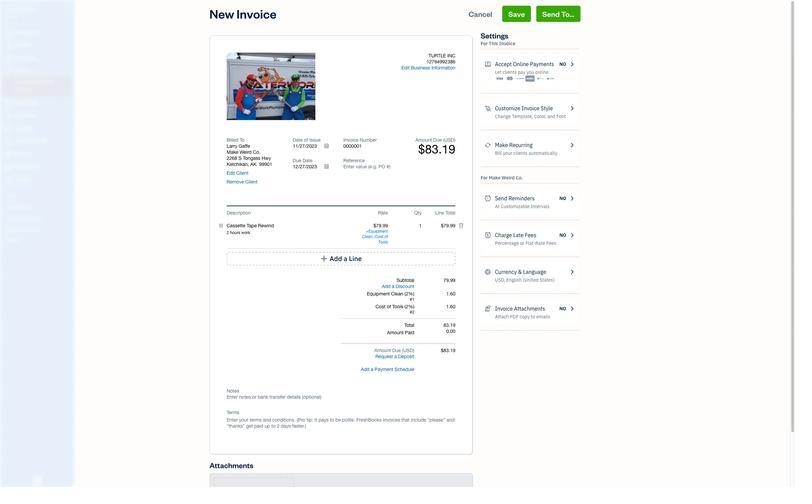 Task type: vqa. For each thing, say whether or not it's contained in the screenshot.


Task type: locate. For each thing, give the bounding box(es) containing it.
no for invoice attachments
[[560, 306, 567, 312]]

pdf
[[510, 314, 519, 320]]

for inside settings for this invoice
[[481, 41, 488, 47]]

turtle for turtle inc 12794992386 edit business information
[[429, 53, 446, 58]]

weird down gaffe
[[240, 150, 252, 155]]

turtle
[[5, 6, 25, 13], [429, 53, 446, 58]]

turtle up 12794992386 at top right
[[429, 53, 446, 58]]

fees up the flat-
[[525, 232, 537, 239]]

no for accept online payments
[[560, 61, 567, 67]]

request a deposit button
[[376, 354, 415, 360]]

late
[[514, 232, 524, 239]]

2 vertical spatial make
[[489, 175, 501, 181]]

0 vertical spatial for
[[481, 41, 488, 47]]

delete line item image
[[459, 223, 464, 229]]

add left the discount
[[382, 284, 391, 289]]

99901
[[259, 162, 272, 167]]

1.60
[[446, 291, 456, 297], [446, 304, 456, 310]]

0 vertical spatial fees
[[525, 232, 537, 239]]

0 vertical spatial co.
[[253, 150, 261, 155]]

style
[[541, 105, 553, 112]]

a left deposit
[[394, 354, 397, 359]]

1 vertical spatial usd
[[404, 348, 413, 353]]

1 vertical spatial tools
[[392, 304, 404, 310]]

currencyandlanguage image
[[485, 268, 491, 276]]

invoice
[[237, 6, 277, 22], [499, 41, 516, 47], [522, 105, 540, 112], [344, 137, 359, 143], [495, 305, 513, 312]]

of down add a discount button
[[387, 304, 391, 310]]

1 vertical spatial cost
[[376, 304, 386, 310]]

add right plus icon
[[330, 255, 342, 263]]

1 vertical spatial inc
[[448, 53, 456, 58]]

invoice number
[[344, 137, 377, 143]]

add
[[330, 255, 342, 263], [382, 284, 391, 289], [361, 367, 370, 372]]

1 horizontal spatial co.
[[516, 175, 523, 181]]

0 horizontal spatial add
[[330, 255, 342, 263]]

make down larry
[[227, 150, 238, 155]]

apple pay image
[[536, 75, 545, 82]]

1 horizontal spatial rate
[[536, 240, 545, 246]]

send to... button
[[537, 6, 581, 22]]

to...
[[562, 9, 575, 19]]

0 vertical spatial (2%)
[[405, 291, 415, 297]]

billed
[[227, 137, 239, 143]]

inc inside turtle inc owner
[[26, 6, 36, 13]]

rate
[[378, 210, 388, 216], [536, 240, 545, 246]]

2 1.60 from the top
[[446, 304, 456, 310]]

1 vertical spatial due
[[293, 158, 301, 163]]

0 vertical spatial date
[[293, 137, 303, 143]]

clients down recurring
[[514, 150, 528, 156]]

1 vertical spatial add
[[382, 284, 391, 289]]

1 vertical spatial attachments
[[210, 461, 254, 470]]

make up bill
[[495, 142, 508, 149]]

for make weird co.
[[481, 175, 523, 181]]

a right plus icon
[[344, 255, 348, 263]]

of inside subtotal add a discount equipment clean (2%) # 1 cost of tools (2%) # 2
[[387, 304, 391, 310]]

settings image
[[5, 237, 72, 242]]

3 chevronright image from the top
[[569, 194, 575, 203]]

# down the 1
[[410, 310, 412, 315]]

( inside amount due ( usd ) request a deposit
[[402, 348, 404, 353]]

1 vertical spatial equipment
[[367, 291, 390, 297]]

chevronright image for accept online payments
[[569, 60, 575, 68]]

2 vertical spatial amount
[[375, 348, 391, 353]]

Reference Number text field
[[344, 164, 391, 169]]

edit left business
[[402, 65, 410, 71]]

discount
[[396, 284, 415, 289]]

client
[[236, 170, 249, 176], [246, 179, 258, 185]]

2 horizontal spatial add
[[382, 284, 391, 289]]

accept online payments
[[495, 61, 554, 68]]

) up deposit
[[413, 348, 415, 353]]

1 chevronright image from the top
[[569, 104, 575, 112]]

cost inside subtotal add a discount equipment clean (2%) # 1 cost of tools (2%) # 2
[[376, 304, 386, 310]]

0 vertical spatial line
[[436, 210, 444, 216]]

due inside due date 12/27/2023
[[293, 158, 301, 163]]

due inside amount due ( usd ) request a deposit
[[393, 348, 401, 353]]

add left the payment
[[361, 367, 370, 372]]

american express image
[[526, 75, 535, 82]]

chevronright image
[[569, 104, 575, 112], [569, 305, 575, 313]]

2 no from the top
[[560, 195, 567, 202]]

$83.19 inside "amount due ( usd ) $83.19"
[[419, 142, 456, 156]]

edit client button
[[227, 170, 249, 176]]

tools inside , cost of tools
[[379, 240, 388, 245]]

make
[[495, 142, 508, 149], [227, 150, 238, 155], [489, 175, 501, 181]]

currency
[[495, 269, 517, 275]]

) for request
[[413, 348, 415, 353]]

83.19
[[444, 323, 456, 328]]

for
[[481, 41, 488, 47], [481, 175, 488, 181]]

1 vertical spatial clean
[[391, 291, 404, 297]]

date
[[293, 137, 303, 143], [303, 158, 313, 163]]

4 chevronright image from the top
[[569, 231, 575, 239]]

) left refresh image at the top right
[[454, 137, 456, 143]]

1 vertical spatial total
[[405, 323, 415, 328]]

0 vertical spatial inc
[[26, 6, 36, 13]]

0 vertical spatial turtle
[[5, 6, 25, 13]]

0 vertical spatial amount
[[416, 137, 432, 143]]

# up "2"
[[410, 297, 412, 302]]

1 horizontal spatial inc
[[448, 53, 456, 58]]

remove client button
[[227, 179, 258, 185]]

2 vertical spatial due
[[393, 348, 401, 353]]

charge late fees
[[495, 232, 537, 239]]

0 vertical spatial weird
[[240, 150, 252, 155]]

co. up 'tongass'
[[253, 150, 261, 155]]

plus image
[[320, 256, 328, 262]]

tools down equipment clean on the top
[[379, 240, 388, 245]]

send for send reminders
[[495, 195, 508, 202]]

a inside amount due ( usd ) request a deposit
[[394, 354, 397, 359]]

add inside dropdown button
[[361, 367, 370, 372]]

0 vertical spatial equipment
[[369, 229, 388, 234]]

english
[[507, 277, 522, 283]]

0 horizontal spatial attachments
[[210, 461, 254, 470]]

amount
[[416, 137, 432, 143], [387, 330, 404, 336], [375, 348, 391, 353]]

clients
[[503, 69, 517, 75], [514, 150, 528, 156]]

turtle inside turtle inc owner
[[5, 6, 25, 13]]

1 vertical spatial send
[[495, 195, 508, 202]]

settings
[[481, 31, 509, 40]]

a inside button
[[344, 255, 348, 263]]

client up "remove client" button
[[236, 170, 249, 176]]

qty
[[414, 210, 422, 216]]

1 vertical spatial (2%)
[[405, 304, 415, 310]]

0 horizontal spatial clean
[[362, 235, 373, 239]]

freshbooks image
[[32, 477, 43, 485]]

amount due ( usd ) request a deposit
[[375, 348, 415, 359]]

turtle up 'owner' in the top of the page
[[5, 6, 25, 13]]

chevronright image
[[569, 60, 575, 68], [569, 141, 575, 149], [569, 194, 575, 203], [569, 231, 575, 239], [569, 268, 575, 276]]

1 horizontal spatial (
[[443, 137, 445, 143]]

clean down add a discount button
[[391, 291, 404, 297]]

date inside due date 12/27/2023
[[303, 158, 313, 163]]

0 vertical spatial $83.19
[[419, 142, 456, 156]]

description
[[227, 210, 251, 216]]

currency & language
[[495, 269, 547, 275]]

this
[[489, 41, 498, 47]]

1 horizontal spatial edit
[[402, 65, 410, 71]]

1 vertical spatial clients
[[514, 150, 528, 156]]

image
[[273, 83, 288, 90]]

) for $83.19
[[454, 137, 456, 143]]

1.60 down 79.99
[[446, 291, 456, 297]]

0 vertical spatial rate
[[378, 210, 388, 216]]

Item Rate (USD) text field
[[373, 223, 388, 229]]

1 horizontal spatial turtle
[[429, 53, 446, 58]]

a inside subtotal add a discount equipment clean (2%) # 1 cost of tools (2%) # 2
[[392, 284, 395, 289]]

1 vertical spatial rate
[[536, 240, 545, 246]]

add a line
[[330, 255, 362, 263]]

template,
[[512, 113, 533, 119]]

date up 12/27/2023
[[303, 158, 313, 163]]

1 horizontal spatial due
[[393, 348, 401, 353]]

1 vertical spatial date
[[303, 158, 313, 163]]

to
[[240, 137, 245, 143]]

0 vertical spatial tools
[[379, 240, 388, 245]]

equipment down item rate (usd) text field
[[369, 229, 388, 234]]

tools down add a discount button
[[392, 304, 404, 310]]

send up at
[[495, 195, 508, 202]]

1 horizontal spatial )
[[454, 137, 456, 143]]

turtle for turtle inc owner
[[5, 6, 25, 13]]

amount inside amount due ( usd ) request a deposit
[[375, 348, 391, 353]]

line up line total (usd) text field
[[436, 210, 444, 216]]

0 vertical spatial of
[[304, 137, 308, 143]]

1 vertical spatial make
[[227, 150, 238, 155]]

0 horizontal spatial inc
[[26, 6, 36, 13]]

settings for this invoice
[[481, 31, 516, 47]]

0 vertical spatial )
[[454, 137, 456, 143]]

0 vertical spatial total
[[446, 210, 456, 216]]

states)
[[540, 277, 555, 283]]

1.60 up 83.19
[[446, 304, 456, 310]]

estimate image
[[4, 55, 12, 62]]

inc for turtle inc owner
[[26, 6, 36, 13]]

) inside amount due ( usd ) request a deposit
[[413, 348, 415, 353]]

clean inside equipment clean
[[362, 235, 373, 239]]

total up paid
[[405, 323, 415, 328]]

0 horizontal spatial weird
[[240, 150, 252, 155]]

add inside button
[[330, 255, 342, 263]]

Enter an Invoice # text field
[[344, 143, 363, 149]]

bill your clients automatically
[[495, 150, 558, 156]]

usd inside "amount due ( usd ) $83.19"
[[445, 137, 454, 143]]

edit up remove
[[227, 170, 235, 176]]

turtle inside turtle inc 12794992386 edit business information
[[429, 53, 446, 58]]

line right plus icon
[[349, 255, 362, 263]]

weird up send reminders in the top right of the page
[[502, 175, 515, 181]]

0 vertical spatial chevronright image
[[569, 104, 575, 112]]

1 horizontal spatial tools
[[392, 304, 404, 310]]

co. up reminders
[[516, 175, 523, 181]]

2 vertical spatial add
[[361, 367, 370, 372]]

(2%) up "2"
[[405, 304, 415, 310]]

total amount paid
[[387, 323, 415, 336]]

1 for from the top
[[481, 41, 488, 47]]

equipment
[[369, 229, 388, 234], [367, 291, 390, 297]]

1 vertical spatial amount
[[387, 330, 404, 336]]

font
[[557, 113, 566, 119]]

1 horizontal spatial usd
[[445, 137, 454, 143]]

business
[[411, 65, 430, 71]]

customize invoice style
[[495, 105, 553, 112]]

1 horizontal spatial weird
[[502, 175, 515, 181]]

make inside billed to larry gaffe make weird co. 2268 s tongass hwy ketchikan, ak  99901 edit client remove client
[[227, 150, 238, 155]]

1 horizontal spatial attachments
[[514, 305, 546, 312]]

2 chevronright image from the top
[[569, 305, 575, 313]]

usd for request
[[404, 348, 413, 353]]

0 vertical spatial (
[[443, 137, 445, 143]]

0 horizontal spatial )
[[413, 348, 415, 353]]

2 horizontal spatial due
[[434, 137, 442, 143]]

intervals
[[531, 204, 550, 210]]

client right remove
[[246, 179, 258, 185]]

0 horizontal spatial line
[[349, 255, 362, 263]]

bank image
[[546, 75, 556, 82]]

0 vertical spatial add
[[330, 255, 342, 263]]

1 horizontal spatial add
[[361, 367, 370, 372]]

0 horizontal spatial due
[[293, 158, 301, 163]]

of down item rate (usd) text field
[[385, 235, 388, 239]]

0 horizontal spatial (
[[402, 348, 404, 353]]

0 vertical spatial usd
[[445, 137, 454, 143]]

total up line total (usd) text field
[[446, 210, 456, 216]]

1 horizontal spatial line
[[436, 210, 444, 216]]

1 vertical spatial $83.19
[[441, 348, 456, 353]]

no for send reminders
[[560, 195, 567, 202]]

equipment down add a discount button
[[367, 291, 390, 297]]

or
[[520, 240, 525, 246]]

1 vertical spatial edit
[[227, 170, 235, 176]]

send left to...
[[543, 9, 560, 19]]

paintbrush image
[[485, 104, 491, 112]]

total inside total amount paid
[[405, 323, 415, 328]]

send for send to...
[[543, 9, 560, 19]]

ketchikan,
[[227, 162, 249, 167]]

Enter an Item Name text field
[[227, 223, 354, 229]]

0 horizontal spatial turtle
[[5, 6, 25, 13]]

cost right ','
[[375, 235, 384, 239]]

turtle inc 12794992386 edit business information
[[402, 53, 456, 71]]

0 vertical spatial #
[[410, 297, 412, 302]]

of
[[304, 137, 308, 143], [385, 235, 388, 239], [387, 304, 391, 310]]

1 no from the top
[[560, 61, 567, 67]]

0 vertical spatial make
[[495, 142, 508, 149]]

1 vertical spatial 1.60
[[446, 304, 456, 310]]

rate up item rate (usd) text field
[[378, 210, 388, 216]]

for up latereminders icon
[[481, 175, 488, 181]]

( inside "amount due ( usd ) $83.19"
[[443, 137, 445, 143]]

4 no from the top
[[560, 306, 567, 312]]

a left the discount
[[392, 284, 395, 289]]

team members image
[[5, 205, 72, 210]]

0 vertical spatial 1.60
[[446, 291, 456, 297]]

(2%) up the 1
[[405, 291, 415, 297]]

79.99
[[444, 278, 456, 283]]

usd for $83.19
[[445, 137, 454, 143]]

) inside "amount due ( usd ) $83.19"
[[454, 137, 456, 143]]

0 vertical spatial due
[[434, 137, 442, 143]]

1 chevronright image from the top
[[569, 60, 575, 68]]

0 vertical spatial edit
[[402, 65, 410, 71]]

accept
[[495, 61, 512, 68]]

main element
[[0, 0, 91, 487]]

amount for request
[[375, 348, 391, 353]]

make up latereminders icon
[[489, 175, 501, 181]]

onlinesales image
[[485, 60, 491, 68]]

no for charge late fees
[[560, 232, 567, 238]]

1 horizontal spatial clean
[[391, 291, 404, 297]]

send inside button
[[543, 9, 560, 19]]

1 vertical spatial line
[[349, 255, 362, 263]]

equipment inside equipment clean
[[369, 229, 388, 234]]

mastercard image
[[506, 75, 515, 82]]

1 horizontal spatial fees
[[547, 240, 557, 246]]

cost down add a discount button
[[376, 304, 386, 310]]

date up issue date in mm/dd/yyyy format text field
[[293, 137, 303, 143]]

of left issue
[[304, 137, 308, 143]]

1 vertical spatial weird
[[502, 175, 515, 181]]

invoices image
[[485, 305, 491, 313]]

1 vertical spatial of
[[385, 235, 388, 239]]

rate right or
[[536, 240, 545, 246]]

inc inside turtle inc 12794992386 edit business information
[[448, 53, 456, 58]]

1 vertical spatial #
[[410, 310, 412, 315]]

1 vertical spatial for
[[481, 175, 488, 181]]

amount inside "amount due ( usd ) $83.19"
[[416, 137, 432, 143]]

1 vertical spatial turtle
[[429, 53, 446, 58]]

0 horizontal spatial usd
[[404, 348, 413, 353]]

usd inside amount due ( usd ) request a deposit
[[404, 348, 413, 353]]

1 horizontal spatial send
[[543, 9, 560, 19]]

1 vertical spatial (
[[402, 348, 404, 353]]

0 horizontal spatial tools
[[379, 240, 388, 245]]

change
[[495, 113, 511, 119]]

at
[[495, 204, 500, 210]]

0 vertical spatial attachments
[[514, 305, 546, 312]]

fees right the flat-
[[547, 240, 557, 246]]

a left the payment
[[371, 367, 374, 372]]

clean
[[362, 235, 373, 239], [391, 291, 404, 297]]

add a line button
[[227, 252, 456, 266]]

no
[[560, 61, 567, 67], [560, 195, 567, 202], [560, 232, 567, 238], [560, 306, 567, 312]]

payment image
[[4, 100, 12, 106]]

owner
[[5, 14, 18, 19]]

0 horizontal spatial total
[[405, 323, 415, 328]]

Enter an Item Description text field
[[227, 230, 354, 236]]

amount for $83.19
[[416, 137, 432, 143]]

a
[[344, 255, 348, 263], [392, 284, 395, 289], [394, 354, 397, 359], [371, 367, 374, 372]]

0 horizontal spatial send
[[495, 195, 508, 202]]

(2%)
[[405, 291, 415, 297], [405, 304, 415, 310]]

clean down +
[[362, 235, 373, 239]]

2 vertical spatial of
[[387, 304, 391, 310]]

3 no from the top
[[560, 232, 567, 238]]

0 vertical spatial send
[[543, 9, 560, 19]]

for left this
[[481, 41, 488, 47]]

tools
[[379, 240, 388, 245], [392, 304, 404, 310]]

cancel
[[469, 9, 493, 19]]

reminders
[[509, 195, 535, 202]]

clients down accept
[[503, 69, 517, 75]]

)
[[454, 137, 456, 143], [413, 348, 415, 353]]

due inside "amount due ( usd ) $83.19"
[[434, 137, 442, 143]]

items and services image
[[5, 215, 72, 221]]

0 horizontal spatial co.
[[253, 150, 261, 155]]

co.
[[253, 150, 261, 155], [516, 175, 523, 181]]



Task type: describe. For each thing, give the bounding box(es) containing it.
emails
[[537, 314, 551, 320]]

co. inside billed to larry gaffe make weird co. 2268 s tongass hwy ketchikan, ak  99901 edit client remove client
[[253, 150, 261, 155]]

invoice attachments
[[495, 305, 546, 312]]

billed to larry gaffe make weird co. 2268 s tongass hwy ketchikan, ak  99901 edit client remove client
[[227, 137, 272, 185]]

0.00
[[446, 329, 456, 334]]

automatically
[[529, 150, 558, 156]]

2
[[412, 310, 415, 315]]

hwy
[[262, 156, 271, 161]]

cancel button
[[463, 6, 499, 22]]

add for line
[[330, 255, 342, 263]]

information
[[432, 65, 456, 71]]

request
[[376, 354, 393, 359]]

gaffe
[[239, 143, 250, 149]]

Item Quantity text field
[[412, 223, 422, 229]]

add a payment schedule button
[[348, 367, 415, 373]]

, cost of tools
[[373, 235, 388, 245]]

subtotal add a discount equipment clean (2%) # 1 cost of tools (2%) # 2
[[367, 278, 415, 315]]

12/27/2023
[[293, 164, 317, 169]]

report image
[[4, 177, 12, 183]]

charge
[[495, 232, 512, 239]]

schedule
[[395, 367, 415, 372]]

invoice image
[[4, 68, 12, 75]]

attach
[[495, 314, 509, 320]]

5 chevronright image from the top
[[569, 268, 575, 276]]

you
[[527, 69, 535, 75]]

visa image
[[495, 75, 504, 82]]

0 horizontal spatial fees
[[525, 232, 537, 239]]

a inside dropdown button
[[371, 367, 374, 372]]

color,
[[535, 113, 547, 119]]

money image
[[4, 151, 12, 158]]

Issue date in MM/DD/YYYY format text field
[[293, 143, 333, 149]]

bars image
[[219, 223, 223, 229]]

Terms text field
[[227, 417, 456, 429]]

12/27/2023 button
[[293, 164, 333, 170]]

line total
[[436, 210, 456, 216]]

1 vertical spatial co.
[[516, 175, 523, 181]]

delete
[[255, 83, 272, 90]]

edit business information button
[[402, 65, 456, 71]]

chart image
[[4, 164, 12, 170]]

tools inside subtotal add a discount equipment clean (2%) # 1 cost of tools (2%) # 2
[[392, 304, 404, 310]]

1 (2%) from the top
[[405, 291, 415, 297]]

Line Total (USD) text field
[[441, 223, 456, 229]]

( for request
[[402, 348, 404, 353]]

1 horizontal spatial total
[[446, 210, 456, 216]]

reference
[[344, 158, 365, 163]]

online
[[513, 61, 529, 68]]

invoice inside settings for this invoice
[[499, 41, 516, 47]]

2 for from the top
[[481, 175, 488, 181]]

and
[[548, 113, 556, 119]]

cost inside , cost of tools
[[375, 235, 384, 239]]

usd, english (united states)
[[495, 277, 555, 283]]

usd,
[[495, 277, 506, 283]]

turtle inc owner
[[5, 6, 36, 19]]

chevronright image for send reminders
[[569, 194, 575, 203]]

remove
[[227, 179, 244, 185]]

make recurring
[[495, 142, 533, 149]]

weird inside billed to larry gaffe make weird co. 2268 s tongass hwy ketchikan, ak  99901 edit client remove client
[[240, 150, 252, 155]]

your
[[503, 150, 513, 156]]

discover image
[[516, 75, 525, 82]]

inc for turtle inc 12794992386 edit business information
[[448, 53, 456, 58]]

send reminders
[[495, 195, 535, 202]]

s
[[239, 156, 242, 161]]

let clients pay you online
[[495, 69, 549, 75]]

( for $83.19
[[443, 137, 445, 143]]

bank connections image
[[5, 226, 72, 232]]

due for $83.19
[[434, 137, 442, 143]]

online
[[536, 69, 549, 75]]

12794992386
[[427, 59, 456, 64]]

save
[[509, 9, 525, 19]]

dashboard image
[[4, 29, 12, 36]]

1 # from the top
[[410, 297, 412, 302]]

apps image
[[5, 194, 72, 199]]

customizable
[[501, 204, 530, 210]]

to
[[531, 314, 536, 320]]

deposit
[[398, 354, 415, 359]]

of inside , cost of tools
[[385, 235, 388, 239]]

number
[[360, 137, 377, 143]]

,
[[373, 235, 374, 239]]

new invoice
[[210, 6, 277, 22]]

1 1.60 from the top
[[446, 291, 456, 297]]

tongass
[[243, 156, 261, 161]]

clean inside subtotal add a discount equipment clean (2%) # 1 cost of tools (2%) # 2
[[391, 291, 404, 297]]

edit inside billed to larry gaffe make weird co. 2268 s tongass hwy ketchikan, ak  99901 edit client remove client
[[227, 170, 235, 176]]

refresh image
[[485, 141, 491, 149]]

recurring
[[510, 142, 533, 149]]

delete image
[[255, 83, 288, 90]]

2 # from the top
[[410, 310, 412, 315]]

save button
[[503, 6, 531, 22]]

add for payment
[[361, 367, 370, 372]]

timer image
[[4, 138, 12, 145]]

1
[[412, 297, 415, 302]]

flat-
[[526, 240, 536, 246]]

client image
[[4, 42, 12, 49]]

amount inside total amount paid
[[387, 330, 404, 336]]

83.19 0.00
[[444, 323, 456, 334]]

Notes text field
[[227, 394, 456, 400]]

2 chevronright image from the top
[[569, 141, 575, 149]]

payment
[[375, 367, 394, 372]]

+
[[366, 229, 369, 234]]

notes
[[227, 389, 239, 394]]

date of issue
[[293, 137, 321, 143]]

(united
[[523, 277, 539, 283]]

language
[[523, 269, 547, 275]]

expense image
[[4, 112, 12, 119]]

change template, color, and font
[[495, 113, 566, 119]]

copy
[[520, 314, 530, 320]]

larry
[[227, 143, 238, 149]]

chevronright image for charge late fees
[[569, 231, 575, 239]]

latereminders image
[[485, 194, 491, 203]]

1 vertical spatial fees
[[547, 240, 557, 246]]

add a discount button
[[382, 284, 415, 290]]

&
[[518, 269, 522, 275]]

1 vertical spatial client
[[246, 179, 258, 185]]

chevronright image for no
[[569, 305, 575, 313]]

project image
[[4, 125, 12, 132]]

chevronright image for customize invoice style
[[569, 104, 575, 112]]

subtotal
[[397, 278, 415, 283]]

add inside subtotal add a discount equipment clean (2%) # 1 cost of tools (2%) # 2
[[382, 284, 391, 289]]

0 horizontal spatial rate
[[378, 210, 388, 216]]

percentage
[[495, 240, 519, 246]]

add a payment schedule
[[361, 367, 415, 372]]

at customizable intervals
[[495, 204, 550, 210]]

0 vertical spatial clients
[[503, 69, 517, 75]]

due for request
[[393, 348, 401, 353]]

2 (2%) from the top
[[405, 304, 415, 310]]

latefees image
[[485, 231, 491, 239]]

0 vertical spatial client
[[236, 170, 249, 176]]

pay
[[518, 69, 526, 75]]

percentage or flat-rate fees
[[495, 240, 557, 246]]

send to...
[[543, 9, 575, 19]]

edit inside turtle inc 12794992386 edit business information
[[402, 65, 410, 71]]

paid
[[405, 330, 415, 336]]

line inside button
[[349, 255, 362, 263]]

equipment inside subtotal add a discount equipment clean (2%) # 1 cost of tools (2%) # 2
[[367, 291, 390, 297]]

new
[[210, 6, 234, 22]]



